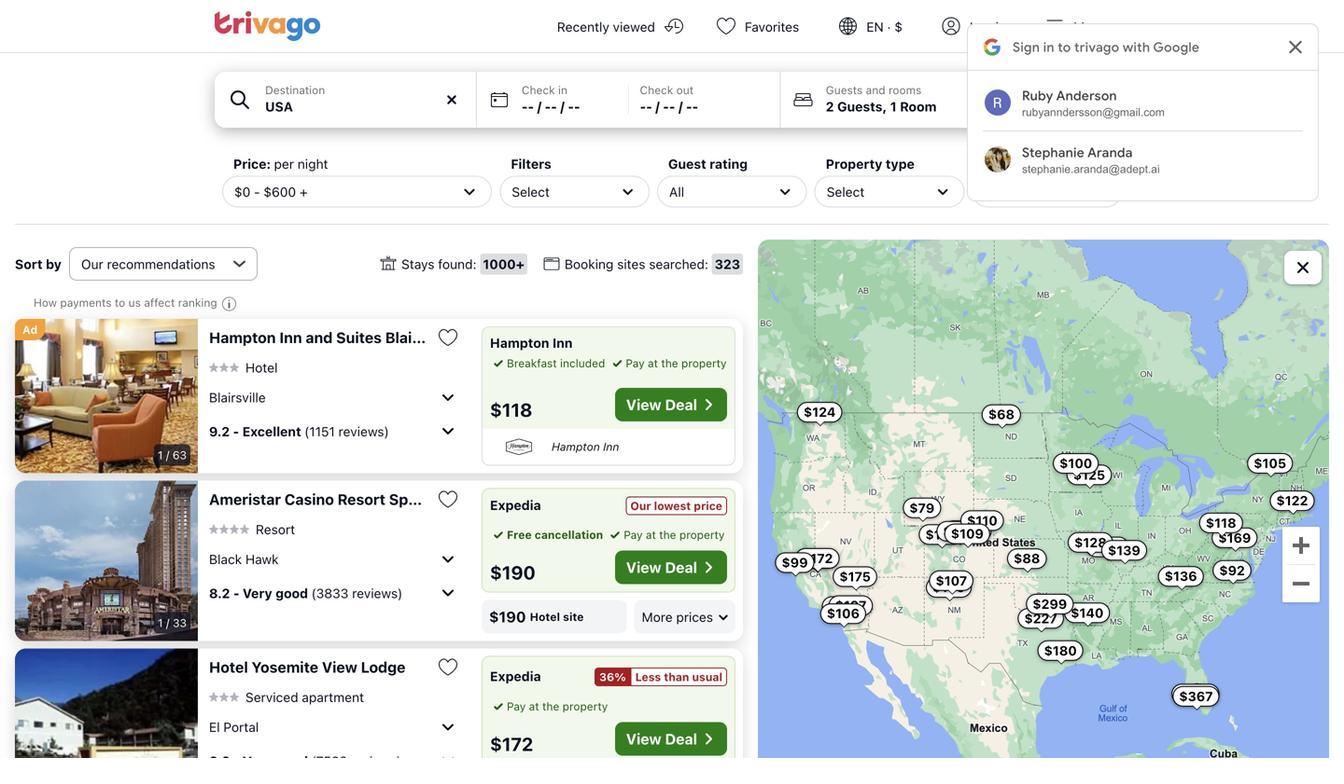 Task type: locate. For each thing, give the bounding box(es) containing it.
the down "hotel site"
[[542, 701, 559, 714]]

2 expedia from the top
[[490, 669, 541, 685]]

select
[[512, 184, 550, 200], [827, 184, 865, 200]]

$109 button
[[944, 524, 990, 545]]

pay at the property button right included
[[609, 355, 727, 372]]

hotel yosemite view lodge, (el portal, usa) image
[[15, 649, 198, 759]]

hampton up hotel button
[[209, 329, 276, 347]]

deal up hampton inn button
[[665, 396, 697, 414]]

view up more
[[626, 559, 662, 577]]

0 vertical spatial $600
[[264, 184, 296, 200]]

filters
[[511, 156, 551, 172]]

property
[[681, 357, 727, 370], [679, 529, 725, 542], [563, 701, 608, 714]]

pa
[[464, 329, 483, 347]]

lowest
[[654, 500, 691, 513]]

and up guests,
[[866, 84, 886, 97]]

guests and rooms 2 guests, 1 room
[[826, 84, 937, 114]]

1 vertical spatial pay
[[624, 529, 643, 542]]

how payments to us affect ranking button
[[34, 296, 241, 316]]

log in
[[970, 19, 1006, 35]]

2 vertical spatial view deal
[[626, 731, 697, 749]]

1 horizontal spatial select
[[827, 184, 865, 200]]

clear image
[[443, 91, 460, 108]]

0 vertical spatial in
[[996, 19, 1006, 35]]

0 horizontal spatial $136
[[933, 580, 965, 596]]

view deal up hampton inn button
[[626, 396, 697, 414]]

$136 button left $92 'button'
[[1158, 567, 1204, 587]]

0 vertical spatial pay at the property button
[[609, 355, 727, 372]]

deal for $118
[[665, 396, 697, 414]]

serviced apartment
[[246, 690, 364, 705]]

0 vertical spatial expedia
[[490, 498, 541, 513]]

hampton inn up breakfast
[[490, 336, 573, 351]]

$99 button
[[775, 553, 815, 574]]

select down filters
[[512, 184, 550, 200]]

$118 up $92
[[1206, 516, 1237, 531]]

0 horizontal spatial $118
[[490, 399, 532, 421]]

0 vertical spatial view deal button
[[615, 388, 727, 422]]

inn left suites
[[279, 329, 302, 347]]

check inside the check out -- / -- / --
[[640, 84, 673, 97]]

0 vertical spatial pay at the property
[[626, 357, 727, 370]]

$0 - $600 +
[[234, 184, 308, 200]]

1 select from the left
[[512, 184, 550, 200]]

check up filters
[[522, 84, 555, 97]]

$178 $459
[[925, 523, 985, 543]]

expedia up the free
[[490, 498, 541, 513]]

view
[[626, 396, 662, 414], [626, 559, 662, 577], [322, 659, 357, 677], [626, 731, 662, 749]]

expedia down "hotel site"
[[490, 669, 541, 685]]

0 horizontal spatial resort
[[256, 522, 295, 537]]

$136 for the right $136 button
[[1165, 569, 1197, 585]]

rooms
[[889, 84, 922, 97]]

view down 'less'
[[626, 731, 662, 749]]

in inside check in -- / -- / --
[[558, 84, 568, 97]]

view deal for $118
[[626, 396, 697, 414]]

map region
[[758, 240, 1329, 759]]

inn up breakfast included
[[553, 336, 573, 351]]

2 vertical spatial 1
[[158, 617, 163, 630]]

$118 $190
[[943, 516, 1237, 539]]

search button
[[1012, 79, 1122, 120]]

1 horizontal spatial $118
[[1206, 516, 1237, 531]]

$139 $88
[[1014, 543, 1141, 567]]

$136 button down $178 button
[[926, 578, 972, 598]]

$118 for $118 $190
[[1206, 516, 1237, 531]]

hampton inn right the hampton inn image
[[552, 441, 619, 454]]

1 horizontal spatial black
[[420, 491, 460, 509]]

$172 inside button
[[802, 551, 833, 566]]

very
[[243, 586, 272, 601]]

0 horizontal spatial and
[[306, 329, 333, 347]]

deal up more prices
[[665, 559, 697, 577]]

hampton inn
[[490, 336, 573, 351], [552, 441, 619, 454]]

$109 $128
[[951, 527, 1107, 551]]

2 view deal from the top
[[626, 559, 697, 577]]

view deal for $172
[[626, 731, 697, 749]]

1 vertical spatial deal
[[665, 559, 697, 577]]

hotel up blairsville
[[246, 360, 278, 375]]

hawk down the resort button
[[245, 552, 279, 567]]

resort
[[338, 491, 386, 509], [256, 522, 295, 537]]

1 horizontal spatial check
[[640, 84, 673, 97]]

resort inside button
[[338, 491, 386, 509]]

1 vertical spatial hawk
[[245, 552, 279, 567]]

hampton inside "button"
[[209, 329, 276, 347]]

1 vertical spatial black
[[209, 552, 242, 567]]

1 view deal from the top
[[626, 396, 697, 414]]

1 vertical spatial $172
[[490, 734, 533, 756]]

0 vertical spatial hotel
[[246, 360, 278, 375]]

more prices button
[[634, 601, 736, 634]]

1 horizontal spatial in
[[996, 19, 1006, 35]]

1 horizontal spatial resort
[[338, 491, 386, 509]]

0 vertical spatial view deal
[[626, 396, 697, 414]]

$136 for left $136 button
[[933, 580, 965, 596]]

3 view deal button from the top
[[615, 723, 727, 757]]

1 check from the left
[[522, 84, 555, 97]]

0 vertical spatial and
[[866, 84, 886, 97]]

inn down included
[[603, 441, 619, 454]]

affect
[[144, 296, 175, 309]]

Destination field
[[215, 72, 476, 128]]

hampton inn inside button
[[552, 441, 619, 454]]

than
[[664, 671, 689, 684]]

$600 button
[[1172, 685, 1220, 705]]

how
[[34, 296, 57, 309]]

pay at the property button down 36%
[[490, 699, 608, 716]]

9.2
[[209, 424, 230, 439]]

1 horizontal spatial $136
[[1165, 569, 1197, 585]]

0 vertical spatial $118
[[490, 399, 532, 421]]

0 vertical spatial hawk
[[464, 491, 504, 509]]

$175 button
[[833, 567, 877, 588]]

0 horizontal spatial inn
[[279, 329, 302, 347]]

1 left 63
[[158, 449, 163, 462]]

1 vertical spatial property
[[679, 529, 725, 542]]

0 horizontal spatial $172
[[490, 734, 533, 756]]

$136 down $178 button
[[933, 580, 965, 596]]

1 vertical spatial $118
[[1206, 516, 1237, 531]]

+
[[300, 184, 308, 200]]

hampton up breakfast
[[490, 336, 549, 351]]

check for check out -- / -- / --
[[640, 84, 673, 97]]

0 horizontal spatial black
[[209, 552, 242, 567]]

$92 button
[[1213, 561, 1252, 581]]

check
[[522, 84, 555, 97], [640, 84, 673, 97]]

check inside check in -- / -- / --
[[522, 84, 555, 97]]

3 view deal from the top
[[626, 731, 697, 749]]

hotel up serviced
[[209, 659, 248, 677]]

hotel left site on the left of the page
[[530, 611, 560, 624]]

1000+
[[483, 256, 525, 272]]

1 vertical spatial view deal
[[626, 559, 697, 577]]

0 vertical spatial pay
[[626, 357, 645, 370]]

in right log
[[996, 19, 1006, 35]]

in down recently in the top of the page
[[558, 84, 568, 97]]

1 horizontal spatial and
[[866, 84, 886, 97]]

resort down the "ameristar"
[[256, 522, 295, 537]]

$88
[[1014, 551, 1040, 567]]

view deal up more
[[626, 559, 697, 577]]

deal for $172
[[665, 731, 697, 749]]

2 vertical spatial view deal button
[[615, 723, 727, 757]]

check left out
[[640, 84, 673, 97]]

yosemite
[[252, 659, 318, 677]]

view up hampton inn button
[[626, 396, 662, 414]]

2 view deal button from the top
[[615, 551, 727, 585]]

resort left spa
[[338, 491, 386, 509]]

$100
[[1060, 456, 1092, 471]]

to
[[115, 296, 125, 309]]

pay at the property for $118
[[626, 357, 727, 370]]

and left suites
[[306, 329, 333, 347]]

hampton
[[209, 329, 276, 347], [490, 336, 549, 351], [552, 441, 600, 454]]

viewed
[[613, 19, 655, 35]]

0 horizontal spatial check
[[522, 84, 555, 97]]

0 vertical spatial $172
[[802, 551, 833, 566]]

1 vertical spatial at
[[646, 529, 656, 542]]

$121
[[802, 551, 832, 567]]

1 / 33
[[158, 617, 187, 630]]

1 for ameristar casino resort spa black hawk
[[158, 617, 163, 630]]

search
[[1042, 91, 1092, 109]]

$118 for $118
[[490, 399, 532, 421]]

select for property type
[[827, 184, 865, 200]]

reviews) right (3833
[[352, 586, 403, 601]]

deal down than
[[665, 731, 697, 749]]

1 vertical spatial hampton inn
[[552, 441, 619, 454]]

at right included
[[648, 357, 658, 370]]

0 vertical spatial property
[[681, 357, 727, 370]]

the right included
[[661, 357, 678, 370]]

view deal button down than
[[615, 723, 727, 757]]

stays
[[401, 256, 435, 272]]

1 vertical spatial pay at the property button
[[607, 527, 725, 544]]

1 expedia from the top
[[490, 498, 541, 513]]

1 horizontal spatial $172
[[802, 551, 833, 566]]

1 horizontal spatial $136 button
[[1158, 567, 1204, 587]]

0 vertical spatial the
[[661, 357, 678, 370]]

the down lowest
[[659, 529, 676, 542]]

in for log
[[996, 19, 1006, 35]]

$124 button
[[797, 402, 842, 423]]

recently viewed
[[557, 19, 655, 35]]

guest rating
[[668, 156, 748, 172]]

1 vertical spatial 1
[[158, 449, 163, 462]]

black up the 8.2
[[209, 552, 242, 567]]

2 vertical spatial hotel
[[209, 659, 248, 677]]

2 vertical spatial deal
[[665, 731, 697, 749]]

price: per night
[[233, 156, 328, 172]]

view for $118
[[626, 396, 662, 414]]

$136 left $92 'button'
[[1165, 569, 1197, 585]]

1 vertical spatial hotel
[[530, 611, 560, 624]]

1 vertical spatial $600
[[1178, 687, 1213, 702]]

pay at the property button down lowest
[[607, 527, 725, 544]]

$124
[[804, 405, 836, 420]]

1 view deal button from the top
[[615, 388, 727, 422]]

booking sites searched: 323
[[565, 256, 740, 272]]

guests,
[[837, 99, 887, 114]]

1 vertical spatial in
[[558, 84, 568, 97]]

$367
[[1179, 689, 1213, 705]]

·
[[887, 19, 891, 35]]

0 vertical spatial reviews)
[[338, 424, 389, 439]]

1 inside guests and rooms 2 guests, 1 room
[[890, 99, 897, 114]]

0 vertical spatial resort
[[338, 491, 386, 509]]

the for $118
[[661, 357, 678, 370]]

Destination search field
[[265, 97, 465, 117]]

1 deal from the top
[[665, 396, 697, 414]]

view for $190
[[626, 559, 662, 577]]

included
[[560, 357, 605, 370]]

2 deal from the top
[[665, 559, 697, 577]]

0 vertical spatial $190
[[943, 524, 976, 539]]

pay at the property for $190
[[624, 529, 725, 542]]

0 horizontal spatial in
[[558, 84, 568, 97]]

$118
[[490, 399, 532, 421], [1206, 516, 1237, 531]]

the
[[661, 357, 678, 370], [659, 529, 676, 542], [542, 701, 559, 714]]

menu
[[1074, 19, 1107, 35]]

select down property
[[827, 184, 865, 200]]

at down "hotel site"
[[529, 701, 539, 714]]

breakfast
[[507, 357, 557, 370]]

0 vertical spatial 1
[[890, 99, 897, 114]]

0 vertical spatial deal
[[665, 396, 697, 414]]

1 down rooms
[[890, 99, 897, 114]]

and inside guests and rooms 2 guests, 1 room
[[866, 84, 886, 97]]

$106
[[827, 607, 860, 622]]

check out -- / -- / --
[[640, 84, 698, 114]]

view deal button up hampton inn button
[[615, 388, 727, 422]]

in inside button
[[996, 19, 1006, 35]]

hawk down the hampton inn image
[[464, 491, 504, 509]]

hotel for hotel yosemite view lodge
[[209, 659, 248, 677]]

2 vertical spatial property
[[563, 701, 608, 714]]

$172
[[802, 551, 833, 566], [490, 734, 533, 756]]

ameristar casino resort spa black hawk button
[[209, 491, 504, 509]]

view for $172
[[626, 731, 662, 749]]

$118 up the hampton inn image
[[490, 399, 532, 421]]

$164 button
[[822, 597, 868, 618]]

$88 button
[[1007, 549, 1047, 570]]

$79
[[910, 501, 935, 516]]

1 vertical spatial pay at the property
[[624, 529, 725, 542]]

black right spa
[[420, 491, 460, 509]]

check for check in -- / -- / --
[[522, 84, 555, 97]]

$109
[[951, 527, 984, 542]]

0 horizontal spatial select
[[512, 184, 550, 200]]

0 horizontal spatial hawk
[[245, 552, 279, 567]]

1 vertical spatial view deal button
[[615, 551, 727, 585]]

2 select from the left
[[827, 184, 865, 200]]

view deal button up more prices
[[615, 551, 727, 585]]

view deal down 36% less than usual
[[626, 731, 697, 749]]

menu button
[[1029, 0, 1130, 52]]

2 horizontal spatial inn
[[603, 441, 619, 454]]

0 horizontal spatial hampton
[[209, 329, 276, 347]]

pay for $190
[[624, 529, 643, 542]]

at down our
[[646, 529, 656, 542]]

1 vertical spatial the
[[659, 529, 676, 542]]

1 vertical spatial and
[[306, 329, 333, 347]]

2 check from the left
[[640, 84, 673, 97]]

hawk
[[464, 491, 504, 509], [245, 552, 279, 567]]

1 left 33
[[158, 617, 163, 630]]

reviews) right (1151
[[338, 424, 389, 439]]

hampton right the hampton inn image
[[552, 441, 600, 454]]

1 horizontal spatial $600
[[1178, 687, 1213, 702]]

pay at the property button for $118
[[609, 355, 727, 372]]

3 deal from the top
[[665, 731, 697, 749]]

0 vertical spatial at
[[648, 357, 658, 370]]

$79 button
[[903, 498, 941, 519]]

2 vertical spatial the
[[542, 701, 559, 714]]

1 vertical spatial resort
[[256, 522, 295, 537]]

2 horizontal spatial hampton
[[552, 441, 600, 454]]

0 vertical spatial black
[[420, 491, 460, 509]]

expedia for $172
[[490, 669, 541, 685]]

1 horizontal spatial hawk
[[464, 491, 504, 509]]

$118 inside $118 $190
[[1206, 516, 1237, 531]]

1 vertical spatial expedia
[[490, 669, 541, 685]]

view deal
[[626, 396, 697, 414], [626, 559, 697, 577], [626, 731, 697, 749]]

hampton inn image
[[490, 438, 548, 457]]

casino
[[285, 491, 334, 509]]

/
[[537, 99, 542, 114], [560, 99, 565, 114], [656, 99, 660, 114], [679, 99, 683, 114], [166, 449, 169, 462], [166, 617, 170, 630]]

$
[[895, 19, 903, 35]]



Task type: vqa. For each thing, say whether or not it's contained in the screenshot.


Task type: describe. For each thing, give the bounding box(es) containing it.
ranking
[[178, 296, 217, 309]]

$99
[[782, 555, 808, 571]]

(1151
[[304, 424, 335, 439]]

all
[[669, 184, 684, 200]]

hampton inn button
[[483, 429, 735, 465]]

ameristar casino resort spa black hawk
[[209, 491, 504, 509]]

2 vertical spatial pay
[[507, 701, 526, 714]]

expedia for $190
[[490, 498, 541, 513]]

2 vertical spatial pay at the property button
[[490, 699, 608, 716]]

recently viewed button
[[535, 0, 700, 52]]

$164
[[828, 599, 861, 615]]

2 vertical spatial pay at the property
[[507, 701, 608, 714]]

black hawk button
[[209, 545, 459, 575]]

$169 button
[[1212, 528, 1258, 549]]

black inside button
[[209, 552, 242, 567]]

property
[[826, 156, 882, 172]]

0 horizontal spatial $136 button
[[926, 578, 972, 598]]

booking
[[565, 256, 614, 272]]

1 vertical spatial reviews)
[[352, 586, 403, 601]]

el
[[209, 720, 220, 735]]

hampton inside button
[[552, 441, 600, 454]]

$100 button
[[1053, 454, 1099, 474]]

excellent
[[242, 424, 301, 439]]

destination
[[265, 84, 325, 97]]

hotel yosemite view lodge button
[[209, 659, 429, 677]]

how payments to us affect ranking
[[34, 296, 217, 309]]

323
[[715, 256, 740, 272]]

$140 button
[[1064, 603, 1110, 624]]

by
[[46, 256, 62, 272]]

ameristar casino resort spa black hawk, (black hawk, usa) image
[[15, 481, 198, 642]]

$125
[[1073, 467, 1105, 483]]

inn inside "button"
[[279, 329, 302, 347]]

view deal for $190
[[626, 559, 697, 577]]

and inside "button"
[[306, 329, 333, 347]]

0 horizontal spatial $600
[[264, 184, 296, 200]]

$121 button
[[795, 549, 838, 570]]

36%
[[599, 671, 626, 684]]

$367 button
[[1173, 687, 1220, 707]]

us
[[128, 296, 141, 309]]

$197
[[835, 598, 867, 614]]

in for check
[[558, 84, 568, 97]]

less
[[635, 671, 661, 684]]

$107 button
[[929, 571, 974, 592]]

$113
[[1092, 540, 1123, 555]]

1 vertical spatial $190
[[490, 562, 536, 584]]

pay for $118
[[626, 357, 645, 370]]

hawk inside button
[[245, 552, 279, 567]]

select for filters
[[512, 184, 550, 200]]

0 vertical spatial hampton inn
[[490, 336, 573, 351]]

en
[[867, 19, 884, 35]]

$110 button
[[961, 511, 1004, 531]]

free cancellation button
[[490, 527, 603, 544]]

hotel site
[[530, 611, 584, 624]]

apartment
[[302, 690, 364, 705]]

deal for $190
[[665, 559, 697, 577]]

$600 inside button
[[1178, 687, 1213, 702]]

$139
[[1108, 543, 1141, 558]]

the for $190
[[659, 529, 676, 542]]

2 vertical spatial $190
[[489, 609, 526, 626]]

price:
[[233, 156, 271, 172]]

$110
[[967, 513, 998, 529]]

hawk inside button
[[464, 491, 504, 509]]

cancellation
[[535, 529, 603, 542]]

1 horizontal spatial inn
[[553, 336, 573, 351]]

$128
[[1074, 535, 1107, 551]]

portal
[[223, 720, 259, 735]]

property for $190
[[679, 529, 725, 542]]

$122 button
[[1270, 491, 1315, 512]]

$0
[[234, 184, 250, 200]]

black inside button
[[420, 491, 460, 509]]

location
[[983, 156, 1039, 172]]

$122
[[1277, 493, 1308, 509]]

view deal button for $190
[[615, 551, 727, 585]]

good
[[276, 586, 308, 601]]

log
[[970, 19, 992, 35]]

stays found: 1000+
[[401, 256, 525, 272]]

en · $ button
[[822, 0, 925, 52]]

8.2
[[209, 586, 230, 601]]

sort
[[15, 256, 43, 272]]

2 vertical spatial at
[[529, 701, 539, 714]]

lodge
[[361, 659, 406, 677]]

$172 button
[[795, 549, 840, 569]]

$180
[[1044, 643, 1077, 659]]

property for $118
[[681, 357, 727, 370]]

sites
[[617, 256, 645, 272]]

at for $118
[[648, 357, 658, 370]]

price
[[694, 500, 723, 513]]

$113 button
[[1086, 537, 1129, 558]]

black hawk
[[209, 552, 279, 567]]

$180 button
[[1038, 641, 1084, 662]]

at for $190
[[646, 529, 656, 542]]

view deal button for $172
[[615, 723, 727, 757]]

hotel for hotel
[[246, 360, 278, 375]]

more prices
[[642, 610, 713, 625]]

pay at the property button for $190
[[607, 527, 725, 544]]

type
[[886, 156, 915, 172]]

$107
[[936, 573, 967, 589]]

1 for hampton inn and suites blairsville, pa
[[158, 449, 163, 462]]

$107 $110
[[936, 513, 998, 589]]

usual
[[692, 671, 723, 684]]

hotel for hotel site
[[530, 611, 560, 624]]

view up apartment
[[322, 659, 357, 677]]

view deal button for $118
[[615, 388, 727, 422]]

breakfast included
[[507, 357, 605, 370]]

favorites
[[745, 19, 799, 35]]

1 horizontal spatial hampton
[[490, 336, 549, 351]]

inn inside button
[[603, 441, 619, 454]]

(3833
[[311, 586, 349, 601]]

$178 button
[[919, 525, 964, 545]]

$125 button
[[1067, 465, 1112, 486]]

resort inside button
[[256, 522, 295, 537]]

rating
[[710, 156, 748, 172]]

breakfast included button
[[490, 355, 605, 372]]

hampton inn and suites blairsville, pa
[[209, 329, 483, 347]]

36% less than usual
[[599, 671, 723, 684]]

ad button
[[15, 319, 45, 341]]

found:
[[438, 256, 477, 272]]

check in -- / -- / --
[[522, 84, 580, 114]]

$190 inside $118 $190
[[943, 524, 976, 539]]

guests
[[826, 84, 863, 97]]

night
[[298, 156, 328, 172]]

hampton inn and suites blairsville, pa, (blairsville, usa) image
[[15, 319, 198, 474]]

log in button
[[925, 0, 1029, 52]]

trivago logo image
[[215, 11, 321, 41]]

favorites link
[[700, 0, 822, 52]]

usa
[[984, 184, 1011, 200]]

hotel yosemite view lodge
[[209, 659, 406, 677]]



